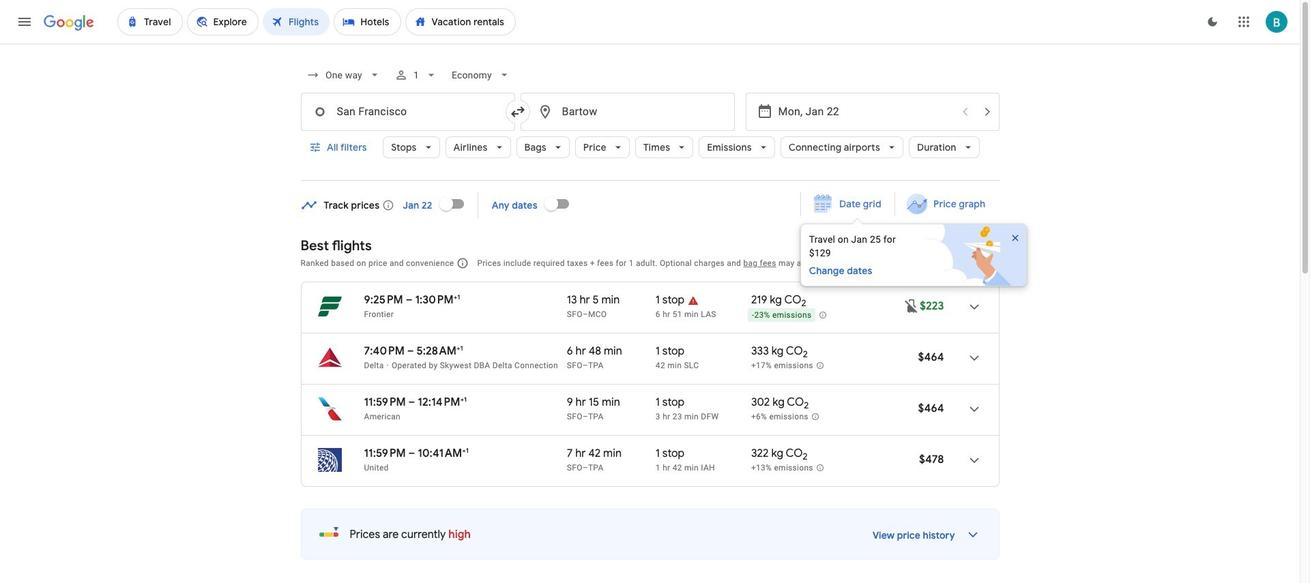 Task type: describe. For each thing, give the bounding box(es) containing it.
this price for this flight doesn't include overhead bin access. if you need a carry-on bag, use the bags filter to update prices. image
[[904, 298, 920, 314]]

Arrival time: 10:41 AM on  Tuesday, January 23. text field
[[418, 446, 469, 461]]

flight details. leaves san francisco international airport (sfo) at 7:40 pm on monday, january 22 and arrives at tampa international airport (tpa) at 5:28 am on tuesday, january 23. image
[[958, 342, 991, 375]]

223 US dollars text field
[[920, 300, 944, 313]]

flight details. leaves san francisco international airport (sfo) at 11:59 pm on monday, january 22 and arrives at tampa international airport (tpa) at 12:14 pm on tuesday, january 23. image
[[958, 393, 991, 426]]

leaves san francisco international airport (sfo) at 9:25 pm on monday, january 22 and arrives at orlando international airport (mco) at 1:30 pm on tuesday, january 23. element
[[364, 293, 460, 307]]

Arrival time: 1:30 PM on  Tuesday, January 23. text field
[[415, 293, 460, 307]]

learn more about ranking image
[[457, 257, 469, 270]]

total duration 6 hr 48 min. element
[[567, 345, 656, 360]]

swap origin and destination. image
[[509, 104, 526, 120]]

Departure time: 11:59 PM. text field
[[364, 396, 406, 409]]

464 US dollars text field
[[918, 351, 944, 364]]

leaves san francisco international airport (sfo) at 11:59 pm on monday, january 22 and arrives at tampa international airport (tpa) at 10:41 am on tuesday, january 23. element
[[364, 446, 469, 461]]

total duration 13 hr 5 min. element
[[567, 293, 656, 309]]

close image
[[1010, 233, 1021, 244]]



Task type: locate. For each thing, give the bounding box(es) containing it.
total duration 9 hr 15 min. element
[[567, 396, 656, 411]]

1 stop flight. element for total duration 6 hr 48 min. element
[[656, 345, 685, 360]]

leaves san francisco international airport (sfo) at 7:40 pm on monday, january 22 and arrives at tampa international airport (tpa) at 5:28 am on tuesday, january 23. element
[[364, 344, 463, 358]]

3 1 stop flight. element from the top
[[656, 396, 685, 411]]

Arrival time: 5:28 AM on  Tuesday, January 23. text field
[[417, 344, 463, 358]]

1 1 stop flight. element from the top
[[656, 293, 685, 309]]

Departure time: 11:59 PM. text field
[[364, 447, 406, 461]]

loading results progress bar
[[0, 44, 1300, 46]]

1 stop flight. element for total duration 7 hr 42 min. element
[[656, 447, 685, 463]]

leaves san francisco international airport (sfo) at 11:59 pm on monday, january 22 and arrives at tampa international airport (tpa) at 12:14 pm on tuesday, january 23. element
[[364, 395, 467, 409]]

None text field
[[520, 93, 735, 131]]

4 1 stop flight. element from the top
[[656, 447, 685, 463]]

flight details. leaves san francisco international airport (sfo) at 9:25 pm on monday, january 22 and arrives at orlando international airport (mco) at 1:30 pm on tuesday, january 23. image
[[958, 291, 991, 323]]

478 US dollars text field
[[919, 453, 944, 467]]

None field
[[301, 63, 386, 87], [447, 63, 517, 87], [301, 63, 386, 87], [447, 63, 517, 87]]

None text field
[[301, 93, 515, 131]]

2 1 stop flight. element from the top
[[656, 345, 685, 360]]

None search field
[[301, 59, 999, 181]]

464 US dollars text field
[[918, 402, 944, 416]]

change appearance image
[[1196, 5, 1229, 38]]

main menu image
[[16, 14, 33, 30]]

flight details. leaves san francisco international airport (sfo) at 11:59 pm on monday, january 22 and arrives at tampa international airport (tpa) at 10:41 am on tuesday, january 23. image
[[958, 444, 991, 477]]

Departure time: 9:25 PM. text field
[[364, 293, 403, 307]]

find the best price region
[[301, 187, 1041, 287]]

 image
[[387, 361, 389, 371]]

1 stop flight. element
[[656, 293, 685, 309], [656, 345, 685, 360], [656, 396, 685, 411], [656, 447, 685, 463]]

Departure time: 7:40 PM. text field
[[364, 345, 405, 358]]

learn more about tracked prices image
[[382, 199, 395, 211]]

main content
[[301, 187, 1041, 583]]

total duration 7 hr 42 min. element
[[567, 447, 656, 463]]

1 stop flight. element for total duration 9 hr 15 min. element
[[656, 396, 685, 411]]

Arrival time: 12:14 PM on  Tuesday, January 23. text field
[[418, 395, 467, 409]]

Departure text field
[[778, 93, 953, 130]]



Task type: vqa. For each thing, say whether or not it's contained in the screenshot.
Departure time: 9:25 PM. text field
yes



